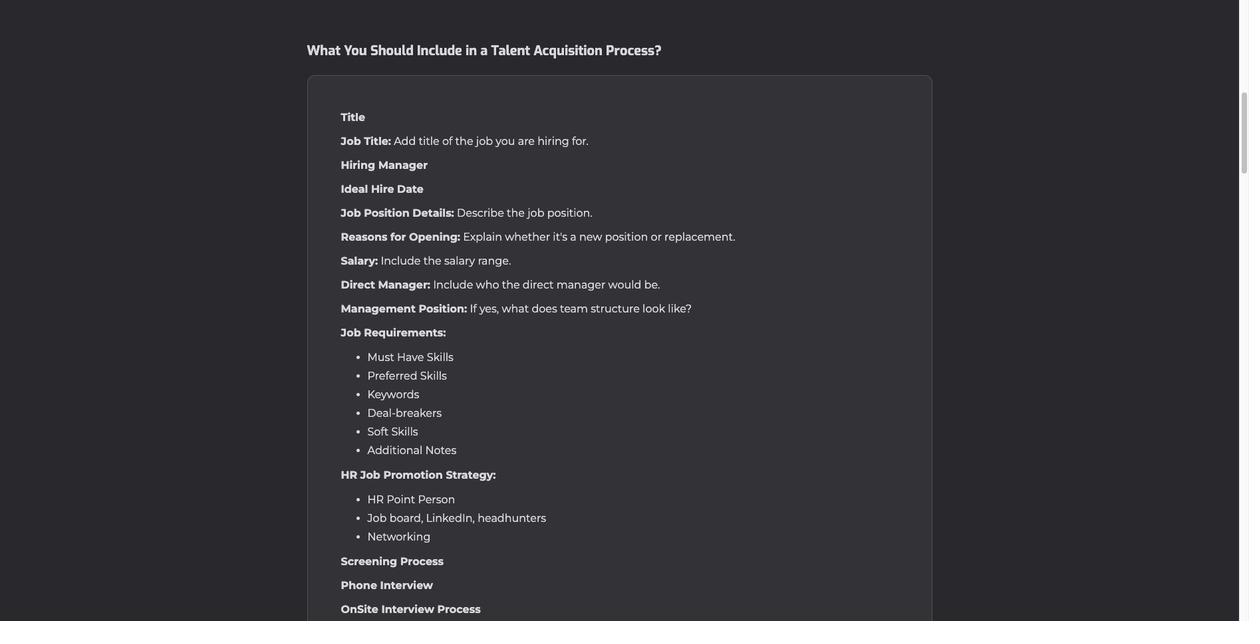 Task type: locate. For each thing, give the bounding box(es) containing it.
list
[[341, 349, 898, 461], [341, 491, 898, 547]]

phone
[[341, 580, 377, 592]]

1 vertical spatial a
[[570, 231, 577, 244]]

structure
[[591, 303, 640, 316]]

hr left the point
[[368, 494, 384, 507]]

include down salary
[[433, 279, 473, 292]]

skills down have
[[420, 370, 447, 383]]

position:
[[419, 303, 467, 316]]

include left in
[[417, 42, 462, 60]]

of
[[442, 135, 453, 148]]

hr
[[341, 469, 357, 482], [368, 494, 384, 507]]

hr for hr point person job board, linkedin, headhunters networking
[[368, 494, 384, 507]]

a right in
[[481, 42, 488, 60]]

1 vertical spatial job
[[528, 207, 544, 220]]

are
[[518, 135, 535, 148]]

the
[[455, 135, 473, 148], [507, 207, 525, 220], [424, 255, 442, 268], [502, 279, 520, 292]]

hr left promotion
[[341, 469, 357, 482]]

yes,
[[480, 303, 499, 316]]

job up reasons for opening: explain whether it's a new position or replacement.
[[528, 207, 544, 220]]

if
[[470, 303, 477, 316]]

job down title
[[341, 135, 361, 148]]

0 vertical spatial hr
[[341, 469, 357, 482]]

include
[[417, 42, 462, 60], [381, 255, 421, 268], [433, 279, 473, 292]]

skills
[[427, 352, 454, 364], [420, 370, 447, 383], [391, 426, 418, 439]]

onsite
[[341, 604, 378, 616]]

process?
[[606, 42, 662, 60]]

1 vertical spatial hr
[[368, 494, 384, 507]]

job up networking on the left of page
[[368, 512, 387, 525]]

1 vertical spatial interview
[[381, 604, 434, 616]]

job down management on the left
[[341, 327, 361, 340]]

in
[[466, 42, 477, 60]]

job
[[341, 135, 361, 148], [341, 207, 361, 220], [341, 327, 361, 340], [360, 469, 380, 482], [368, 512, 387, 525]]

1 list from the top
[[341, 349, 898, 461]]

range.
[[478, 255, 511, 268]]

1 vertical spatial skills
[[420, 370, 447, 383]]

linkedin,
[[426, 512, 475, 525]]

replacement.
[[665, 231, 735, 244]]

0 vertical spatial process
[[400, 556, 444, 568]]

a
[[481, 42, 488, 60], [570, 231, 577, 244]]

must
[[368, 352, 394, 364]]

networking
[[368, 531, 431, 544]]

0 horizontal spatial hr
[[341, 469, 357, 482]]

direct
[[523, 279, 554, 292]]

headhunters
[[478, 512, 546, 525]]

person
[[418, 494, 455, 507]]

deal-
[[368, 407, 396, 420]]

job left "you"
[[476, 135, 493, 148]]

management
[[341, 303, 416, 316]]

2 vertical spatial include
[[433, 279, 473, 292]]

hire
[[371, 183, 394, 196]]

position
[[364, 207, 410, 220]]

keywords
[[368, 389, 419, 401]]

details:
[[413, 207, 454, 220]]

new
[[579, 231, 602, 244]]

2 list from the top
[[341, 491, 898, 547]]

manager
[[378, 159, 428, 172]]

describe
[[457, 207, 504, 220]]

look
[[643, 303, 665, 316]]

job for job requirements:
[[341, 327, 361, 340]]

job requirements:
[[341, 327, 446, 340]]

a right it's
[[570, 231, 577, 244]]

skills right have
[[427, 352, 454, 364]]

skills up additional
[[391, 426, 418, 439]]

preferred
[[368, 370, 417, 383]]

date
[[397, 183, 424, 196]]

hr inside hr point person job board, linkedin, headhunters networking
[[368, 494, 384, 507]]

opening:
[[409, 231, 460, 244]]

for
[[391, 231, 406, 244]]

job
[[476, 135, 493, 148], [528, 207, 544, 220]]

process
[[400, 556, 444, 568], [437, 604, 481, 616]]

1 vertical spatial list
[[341, 491, 898, 547]]

job for job position details: describe the job position.
[[341, 207, 361, 220]]

job title: add title of the job you are hiring for.
[[341, 135, 589, 148]]

interview up onsite interview process at the bottom left of the page
[[380, 580, 433, 592]]

it's
[[553, 231, 568, 244]]

the right who
[[502, 279, 520, 292]]

be.
[[644, 279, 660, 292]]

management position: if yes, what does team structure look like?
[[341, 303, 692, 316]]

0 vertical spatial interview
[[380, 580, 433, 592]]

talent
[[491, 42, 530, 60]]

0 vertical spatial list
[[341, 349, 898, 461]]

title
[[419, 135, 440, 148]]

interview down the phone interview at bottom
[[381, 604, 434, 616]]

0 horizontal spatial a
[[481, 42, 488, 60]]

interview for phone
[[380, 580, 433, 592]]

job for job title: add title of the job you are hiring for.
[[341, 135, 361, 148]]

hr job promotion strategy:
[[341, 469, 496, 482]]

promotion
[[383, 469, 443, 482]]

1 horizontal spatial a
[[570, 231, 577, 244]]

onsite interview process
[[341, 604, 481, 616]]

board,
[[390, 512, 423, 525]]

1 horizontal spatial hr
[[368, 494, 384, 507]]

0 horizontal spatial job
[[476, 135, 493, 148]]

salary:
[[341, 255, 378, 268]]

1 vertical spatial include
[[381, 255, 421, 268]]

screening process
[[341, 556, 444, 568]]

include down for
[[381, 255, 421, 268]]

job down ideal
[[341, 207, 361, 220]]

interview for onsite
[[381, 604, 434, 616]]

interview
[[380, 580, 433, 592], [381, 604, 434, 616]]



Task type: describe. For each thing, give the bounding box(es) containing it.
for.
[[572, 135, 589, 148]]

salary
[[444, 255, 475, 268]]

point
[[387, 494, 415, 507]]

have
[[397, 352, 424, 364]]

what
[[307, 42, 341, 60]]

screening
[[341, 556, 397, 568]]

notes
[[425, 445, 457, 457]]

0 vertical spatial skills
[[427, 352, 454, 364]]

title:
[[364, 135, 391, 148]]

the right of at the top of page
[[455, 135, 473, 148]]

manager:
[[378, 279, 430, 292]]

0 vertical spatial a
[[481, 42, 488, 60]]

1 vertical spatial process
[[437, 604, 481, 616]]

position.
[[547, 207, 593, 220]]

hiring
[[538, 135, 569, 148]]

strategy:
[[446, 469, 496, 482]]

team
[[560, 303, 588, 316]]

hr point person job board, linkedin, headhunters networking
[[368, 494, 546, 544]]

job down additional
[[360, 469, 380, 482]]

additional
[[368, 445, 423, 457]]

0 vertical spatial job
[[476, 135, 493, 148]]

hiring manager
[[341, 159, 428, 172]]

direct manager: include who the direct manager would be.
[[341, 279, 660, 292]]

does
[[532, 303, 557, 316]]

list containing hr point person
[[341, 491, 898, 547]]

like?
[[668, 303, 692, 316]]

phone interview
[[341, 580, 433, 592]]

soft
[[368, 426, 389, 439]]

title
[[341, 111, 365, 124]]

job position details: describe the job position.
[[341, 207, 593, 220]]

acquisition
[[534, 42, 603, 60]]

or
[[651, 231, 662, 244]]

list containing must have skills
[[341, 349, 898, 461]]

whether
[[505, 231, 550, 244]]

what you should include in a talent acquisition process?
[[307, 42, 662, 60]]

1 horizontal spatial job
[[528, 207, 544, 220]]

manager
[[557, 279, 606, 292]]

0 vertical spatial include
[[417, 42, 462, 60]]

2 vertical spatial skills
[[391, 426, 418, 439]]

requirements:
[[364, 327, 446, 340]]

must have skills preferred skills keywords deal-breakers soft skills additional notes
[[368, 352, 457, 457]]

you
[[344, 42, 367, 60]]

position
[[605, 231, 648, 244]]

ideal hire date
[[341, 183, 424, 196]]

salary: include the salary range.
[[341, 255, 511, 268]]

hr for hr job promotion strategy:
[[341, 469, 357, 482]]

who
[[476, 279, 499, 292]]

the down opening:
[[424, 255, 442, 268]]

reasons for opening: explain whether it's a new position or replacement.
[[341, 231, 735, 244]]

should
[[370, 42, 414, 60]]

breakers
[[396, 407, 442, 420]]

you
[[496, 135, 515, 148]]

the up "whether"
[[507, 207, 525, 220]]

explain
[[463, 231, 502, 244]]

ideal
[[341, 183, 368, 196]]

add
[[394, 135, 416, 148]]

would
[[608, 279, 642, 292]]

what
[[502, 303, 529, 316]]

direct
[[341, 279, 375, 292]]

job inside hr point person job board, linkedin, headhunters networking
[[368, 512, 387, 525]]

hiring
[[341, 159, 375, 172]]

reasons
[[341, 231, 388, 244]]



Task type: vqa. For each thing, say whether or not it's contained in the screenshot.
in
yes



